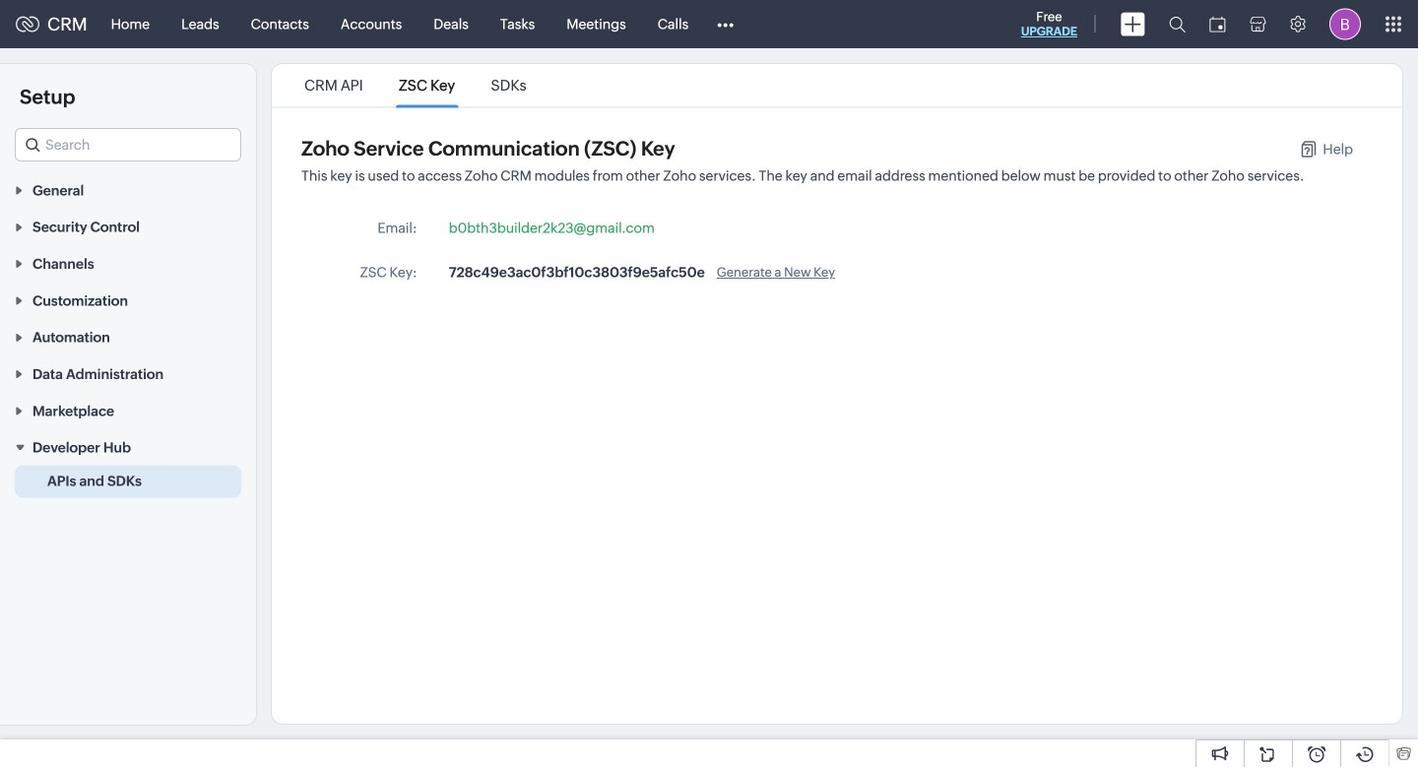 Task type: locate. For each thing, give the bounding box(es) containing it.
create menu element
[[1110, 0, 1158, 48]]

None field
[[15, 128, 241, 162]]

region
[[0, 466, 256, 498]]

Other Modules field
[[705, 8, 747, 40]]

list
[[287, 64, 545, 107]]

create menu image
[[1121, 12, 1146, 36]]

calendar image
[[1210, 16, 1227, 32]]

profile image
[[1330, 8, 1362, 40]]



Task type: vqa. For each thing, say whether or not it's contained in the screenshot.
Search field
no



Task type: describe. For each thing, give the bounding box(es) containing it.
search element
[[1158, 0, 1198, 48]]

logo image
[[16, 16, 39, 32]]

search image
[[1170, 16, 1186, 33]]

Search text field
[[16, 129, 240, 161]]

profile element
[[1318, 0, 1374, 48]]



